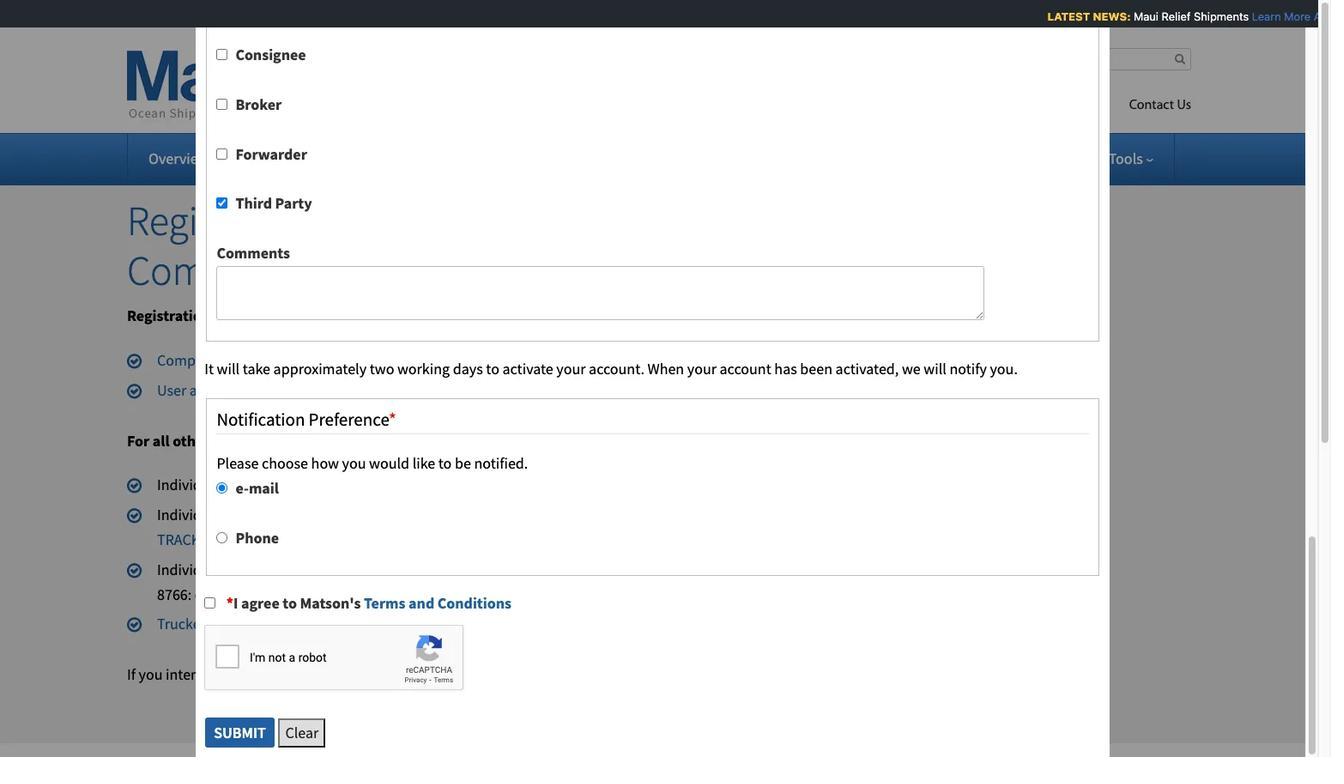 Task type: vqa. For each thing, say whether or not it's contained in the screenshot.
the
no



Task type: locate. For each thing, give the bounding box(es) containing it.
hawaii link
[[262, 149, 316, 168]]

matson's
[[300, 593, 361, 613]]

1 horizontal spatial *
[[389, 408, 397, 431]]

top menu navigation
[[570, 90, 1192, 125]]

1 vertical spatial call
[[719, 560, 742, 579]]

1 registration from the top
[[127, 195, 325, 246]]

online tools link
[[1064, 149, 1154, 168]]

1 vertical spatial please
[[674, 560, 716, 579]]

your up access
[[557, 359, 586, 378]]

activated,
[[836, 359, 899, 378]]

0 horizontal spatial *
[[227, 593, 234, 613]]

hawaii
[[262, 149, 306, 168]]

time down choose on the left bottom
[[258, 475, 288, 495]]

needing
[[432, 380, 484, 400]]

notification preference *
[[217, 408, 397, 431]]

call left 800-
[[719, 560, 742, 579]]

Comments text field
[[217, 266, 985, 320]]

registration
[[127, 195, 325, 246], [127, 306, 210, 326]]

1 vertical spatial you
[[139, 665, 163, 685]]

time inside individual/one-time shipping household goods: book – please call 1-888-562-8766: track
[[258, 505, 288, 525]]

please right 'logistics,'
[[535, 665, 577, 685]]

0 horizontal spatial track
[[157, 530, 200, 550]]

you
[[342, 454, 366, 473], [139, 665, 163, 685]]

for right party
[[333, 195, 379, 246]]

1 vertical spatial track
[[212, 584, 255, 604]]

track link right or
[[212, 584, 255, 604]]

individual/one- down please
[[157, 475, 258, 495]]

other right all
[[173, 431, 210, 451]]

account.
[[589, 359, 645, 378]]

8766: left or
[[157, 584, 192, 604]]

–
[[511, 505, 518, 525], [664, 560, 671, 579]]

an
[[316, 665, 333, 685]]

0 vertical spatial registration
[[127, 195, 325, 246]]

0 horizontal spatial 1-
[[592, 505, 605, 525]]

will right we
[[924, 359, 947, 378]]

3 individual/one- from the top
[[157, 560, 258, 579]]

0 horizontal spatial will
[[217, 359, 240, 378]]

individual/one- for track
[[157, 505, 258, 525]]

to left "register"
[[227, 665, 241, 685]]

latest
[[1043, 9, 1086, 23]]

user already registered on matson website needing additional access
[[157, 380, 599, 400]]

None checkbox
[[217, 148, 228, 159], [205, 598, 216, 609], [217, 148, 228, 159], [205, 598, 216, 609]]

1 vertical spatial registration
[[127, 306, 210, 326]]

with down and
[[391, 665, 419, 685]]

2 vertical spatial time
[[258, 560, 288, 579]]

0 vertical spatial 1-
[[592, 505, 605, 525]]

1 vertical spatial for
[[302, 306, 322, 326]]

0 horizontal spatial your
[[557, 359, 586, 378]]

to right "agree"
[[283, 593, 297, 613]]

0 vertical spatial please
[[522, 505, 563, 525]]

conditions
[[438, 593, 512, 613]]

– right book
[[511, 505, 518, 525]]

company up user
[[157, 350, 219, 370]]

registered
[[241, 380, 305, 400]]

None radio
[[217, 483, 228, 494]]

call inside "individual/one-time shipping other containerized commodities: book/quote – please call 1-800-962- 8766: or"
[[719, 560, 742, 579]]

1- left 962-
[[745, 560, 757, 579]]

2 vertical spatial shipping
[[291, 560, 347, 579]]

shipping
[[291, 475, 347, 495], [291, 505, 347, 525], [291, 560, 347, 579]]

please right book
[[522, 505, 563, 525]]

2 time from the top
[[258, 505, 288, 525]]

registration down the overview link
[[127, 195, 325, 246]]

1 horizontal spatial 1-
[[745, 560, 757, 579]]

you right the how
[[342, 454, 366, 473]]

shipping for household
[[291, 505, 347, 525]]

1 time from the top
[[258, 475, 288, 495]]

time down phone
[[258, 560, 288, 579]]

trucker link
[[157, 614, 206, 634]]

would
[[369, 454, 410, 473]]

individual/one- up or
[[157, 560, 258, 579]]

* down website
[[389, 408, 397, 431]]

individual/one- inside "individual/one-time shipping other containerized commodities: book/quote – please call 1-800-962- 8766: or"
[[157, 560, 258, 579]]

0 vertical spatial call
[[567, 505, 589, 525]]

other up the * i agree to matson's terms and conditions
[[350, 560, 384, 579]]

1 horizontal spatial call
[[719, 560, 742, 579]]

2 vertical spatial for
[[295, 665, 313, 685]]

2 individual/one- from the top
[[157, 505, 258, 525]]

website
[[379, 380, 429, 400]]

None search field
[[1020, 48, 1192, 70]]

company inside registration for matson navigation company
[[127, 244, 288, 296]]

0 vertical spatial track
[[157, 530, 200, 550]]

0 horizontal spatial account
[[336, 665, 387, 685]]

1 vertical spatial account
[[336, 665, 387, 685]]

0 vertical spatial other
[[173, 431, 210, 451]]

registration for registration for matson navigation company
[[127, 195, 325, 246]]

choose
[[262, 454, 308, 473]]

registration left "is"
[[127, 306, 210, 326]]

None reset field
[[279, 718, 326, 748]]

2 shipping from the top
[[291, 505, 347, 525]]

1 horizontal spatial –
[[664, 560, 671, 579]]

1 vertical spatial shipping
[[291, 505, 347, 525]]

8766: right 888-
[[660, 505, 695, 525]]

1 vertical spatial time
[[258, 505, 288, 525]]

call inside individual/one-time shipping household goods: book – please call 1-888-562-8766: track
[[567, 505, 589, 525]]

individual/one-
[[157, 475, 258, 495], [157, 505, 258, 525], [157, 560, 258, 579]]

1 horizontal spatial will
[[924, 359, 947, 378]]

time for household
[[258, 505, 288, 525]]

shipping inside "individual/one-time shipping other containerized commodities: book/quote – please call 1-800-962- 8766: or"
[[291, 560, 347, 579]]

– right book/quote
[[664, 560, 671, 579]]

us
[[1178, 99, 1192, 113]]

0 horizontal spatial –
[[511, 505, 518, 525]]

8766: inside individual/one-time shipping household goods: book – please call 1-888-562-8766: track
[[660, 505, 695, 525]]

comments
[[217, 243, 290, 263]]

0 vertical spatial track link
[[157, 530, 200, 550]]

1 horizontal spatial you
[[342, 454, 366, 473]]

* right or
[[227, 593, 234, 613]]

0 vertical spatial time
[[258, 475, 288, 495]]

your
[[557, 359, 586, 378], [688, 359, 717, 378]]

already
[[190, 380, 238, 400]]

individual/one- down "e-"
[[157, 505, 258, 525]]

1 horizontal spatial 8766:
[[660, 505, 695, 525]]

1-
[[592, 505, 605, 525], [745, 560, 757, 579]]

0 horizontal spatial you
[[139, 665, 163, 685]]

1 horizontal spatial other
[[350, 560, 384, 579]]

0 horizontal spatial 8766:
[[157, 584, 192, 604]]

shipping up matson's
[[291, 560, 347, 579]]

1 vertical spatial –
[[664, 560, 671, 579]]

user
[[157, 380, 187, 400]]

time up phone
[[258, 505, 288, 525]]

your right when
[[688, 359, 717, 378]]

on
[[308, 380, 325, 400]]

shipping for automobile:
[[291, 475, 347, 495]]

like
[[413, 454, 436, 473]]

– inside "individual/one-time shipping other containerized commodities: book/quote – please call 1-800-962- 8766: or"
[[664, 560, 671, 579]]

shipping down individual/one-time shipping automobile:
[[291, 505, 347, 525]]

None radio
[[217, 532, 228, 543]]

abou
[[1310, 9, 1332, 23]]

0 vertical spatial company
[[127, 244, 288, 296]]

containerized
[[387, 560, 475, 579]]

individual/one- inside individual/one-time shipping household goods: book – please call 1-888-562-8766: track
[[157, 505, 258, 525]]

None checkbox
[[217, 49, 228, 60], [217, 99, 228, 110], [217, 198, 228, 209], [217, 49, 228, 60], [217, 99, 228, 110], [217, 198, 228, 209]]

3 shipping from the top
[[291, 560, 347, 579]]

user already registered on matson website needing additional access link
[[157, 380, 599, 400]]

matson
[[387, 195, 509, 246], [409, 350, 456, 370], [328, 380, 376, 400], [422, 665, 469, 685]]

individual/one- for 8766:
[[157, 560, 258, 579]]

1 individual/one- from the top
[[157, 475, 258, 495]]

registration inside registration for matson navigation company
[[127, 195, 325, 246]]

for up 'company doing ongoing business with matson'
[[302, 306, 322, 326]]

will right the it
[[217, 359, 240, 378]]

days
[[453, 359, 483, 378]]

call left 888-
[[567, 505, 589, 525]]

0 horizontal spatial track link
[[157, 530, 200, 550]]

1 vertical spatial other
[[350, 560, 384, 579]]

preference
[[309, 408, 389, 431]]

with
[[378, 350, 406, 370], [391, 665, 419, 685]]

account
[[720, 359, 772, 378], [336, 665, 387, 685]]

* i agree to matson's terms and conditions
[[227, 593, 512, 613]]

0 vertical spatial individual/one-
[[157, 475, 258, 495]]

800-
[[757, 560, 785, 579]]

for inside registration for matson navigation company
[[333, 195, 379, 246]]

please
[[522, 505, 563, 525], [674, 560, 716, 579], [535, 665, 577, 685]]

working
[[398, 359, 450, 378]]

registration for registration is applicable for following:
[[127, 306, 210, 326]]

0 vertical spatial for
[[333, 195, 379, 246]]

2 registration from the top
[[127, 306, 210, 326]]

shipping down the how
[[291, 475, 347, 495]]

888-
[[605, 505, 633, 525]]

to
[[486, 359, 500, 378], [439, 454, 452, 473], [283, 593, 297, 613], [227, 665, 241, 685]]

doing
[[222, 350, 259, 370]]

shipping for other
[[291, 560, 347, 579]]

other
[[173, 431, 210, 451], [350, 560, 384, 579]]

account left has
[[720, 359, 772, 378]]

track link
[[157, 530, 200, 550], [212, 584, 255, 604]]

you right if
[[139, 665, 163, 685]]

1 will from the left
[[217, 359, 240, 378]]

1 vertical spatial 8766:
[[157, 584, 192, 604]]

shipments
[[1190, 9, 1245, 23]]

latest news: maui relief shipments learn more abou
[[1043, 9, 1332, 23]]

for left an on the left of page
[[295, 665, 313, 685]]

please inside "individual/one-time shipping other containerized commodities: book/quote – please call 1-800-962- 8766: or"
[[674, 560, 716, 579]]

0 vertical spatial 8766:
[[660, 505, 695, 525]]

1 vertical spatial 1-
[[745, 560, 757, 579]]

two
[[370, 359, 395, 378]]

logistics,
[[472, 665, 532, 685]]

time inside "individual/one-time shipping other containerized commodities: book/quote – please call 1-800-962- 8766: or"
[[258, 560, 288, 579]]

third party
[[236, 193, 312, 213]]

search image
[[1176, 53, 1186, 64]]

with up website
[[378, 350, 406, 370]]

automobile:
[[350, 475, 429, 495]]

track link for individual/one-time shipping household goods: book – please call 1-888-562-8766:
[[157, 530, 200, 550]]

1- left 562-
[[592, 505, 605, 525]]

None button
[[205, 717, 276, 749]]

learn
[[1248, 9, 1277, 23]]

please left 800-
[[674, 560, 716, 579]]

company up "is"
[[127, 244, 288, 296]]

shipping inside individual/one-time shipping household goods: book – please call 1-888-562-8766: track
[[291, 505, 347, 525]]

will
[[217, 359, 240, 378], [924, 359, 947, 378]]

you.
[[991, 359, 1018, 378]]

account right an on the left of page
[[336, 665, 387, 685]]

1 vertical spatial individual/one-
[[157, 505, 258, 525]]

0 vertical spatial with
[[378, 350, 406, 370]]

individual/one-time shipping other containerized commodities: book/quote – please call 1-800-962- 8766: or
[[157, 560, 813, 604]]

1 shipping from the top
[[291, 475, 347, 495]]

notify
[[950, 359, 988, 378]]

track inside individual/one-time shipping household goods: book – please call 1-888-562-8766: track
[[157, 530, 200, 550]]

*
[[389, 408, 397, 431], [227, 593, 234, 613]]

online
[[1064, 149, 1106, 168]]

company doing ongoing business with matson
[[157, 350, 456, 370]]

0 horizontal spatial call
[[567, 505, 589, 525]]

track up or
[[157, 530, 200, 550]]

other inside "individual/one-time shipping other containerized commodities: book/quote – please call 1-800-962- 8766: or"
[[350, 560, 384, 579]]

2 your from the left
[[688, 359, 717, 378]]

8766:
[[660, 505, 695, 525], [157, 584, 192, 604]]

0 vertical spatial shipping
[[291, 475, 347, 495]]

1 horizontal spatial track link
[[212, 584, 255, 604]]

track right or
[[212, 584, 255, 604]]

1 horizontal spatial account
[[720, 359, 772, 378]]

book
[[469, 505, 508, 525]]

or
[[195, 584, 209, 604]]

1 vertical spatial track link
[[212, 584, 255, 604]]

0 vertical spatial you
[[342, 454, 366, 473]]

consignee
[[236, 45, 306, 65]]

if
[[127, 665, 136, 685]]

track link up or
[[157, 530, 200, 550]]

for
[[333, 195, 379, 246], [302, 306, 322, 326], [295, 665, 313, 685]]

2 vertical spatial individual/one-
[[157, 560, 258, 579]]

0 vertical spatial –
[[511, 505, 518, 525]]

1 horizontal spatial your
[[688, 359, 717, 378]]

1 vertical spatial company
[[157, 350, 219, 370]]

3 time from the top
[[258, 560, 288, 579]]



Task type: describe. For each thing, give the bounding box(es) containing it.
Search search field
[[1020, 48, 1192, 70]]

take
[[243, 359, 271, 378]]

please inside individual/one-time shipping household goods: book – please call 1-888-562-8766: track
[[522, 505, 563, 525]]

0 vertical spatial account
[[720, 359, 772, 378]]

terms and conditions link
[[364, 593, 512, 613]]

contact us link
[[1104, 90, 1192, 125]]

1 horizontal spatial track
[[212, 584, 255, 604]]

broker
[[236, 94, 282, 114]]

trucker
[[157, 614, 206, 634]]

news:
[[1089, 9, 1126, 23]]

contact
[[1130, 99, 1175, 113]]

inquires:
[[213, 431, 274, 451]]

following:
[[325, 306, 394, 326]]

0 vertical spatial *
[[389, 408, 397, 431]]

1- inside "individual/one-time shipping other containerized commodities: book/quote – please call 1-800-962- 8766: or"
[[745, 560, 757, 579]]

1 your from the left
[[557, 359, 586, 378]]

to right days
[[486, 359, 500, 378]]

for
[[127, 431, 150, 451]]

registration is applicable for following:
[[127, 306, 394, 326]]

be
[[455, 454, 471, 473]]

please
[[217, 454, 259, 473]]

and
[[409, 593, 435, 613]]

– inside individual/one-time shipping household goods: book – please call 1-888-562-8766: track
[[511, 505, 518, 525]]

tools
[[1109, 149, 1144, 168]]

1- inside individual/one-time shipping household goods: book – please call 1-888-562-8766: track
[[592, 505, 605, 525]]

company doing ongoing business with matson link
[[157, 350, 456, 370]]

forwarder
[[236, 144, 307, 164]]

for all other inquires:
[[127, 431, 274, 451]]

contact us
[[1130, 99, 1192, 113]]

2 vertical spatial please
[[535, 665, 577, 685]]

if you intended to register for an account with matson logistics, please
[[127, 665, 580, 685]]

book/quote
[[570, 560, 661, 579]]

we
[[903, 359, 921, 378]]

0 horizontal spatial other
[[173, 431, 210, 451]]

how
[[311, 454, 339, 473]]

terms
[[364, 593, 406, 613]]

1 vertical spatial with
[[391, 665, 419, 685]]

agree
[[241, 593, 280, 613]]

individual/one-time shipping automobile:
[[157, 475, 432, 495]]

household
[[350, 505, 420, 525]]

562-
[[633, 505, 660, 525]]

overview link
[[149, 149, 220, 168]]

to left be
[[439, 454, 452, 473]]

when
[[648, 359, 685, 378]]

registration for matson navigation company
[[127, 195, 697, 296]]

2 will from the left
[[924, 359, 947, 378]]

register
[[244, 665, 292, 685]]

ongoing
[[262, 350, 315, 370]]

matson inside registration for matson navigation company
[[387, 195, 509, 246]]

maui
[[1129, 9, 1154, 23]]

it will take approximately two working days to activate your account. when your account has been activated, we will notify you.
[[205, 359, 1018, 378]]

track link for individual/one-time shipping other containerized commodities: book/quote – please call 1-800-962- 8766: or
[[212, 584, 255, 604]]

time for automobile:
[[258, 475, 288, 495]]

962-
[[785, 560, 813, 579]]

navigation
[[517, 195, 697, 246]]

overview
[[149, 149, 209, 168]]

1 vertical spatial *
[[227, 593, 234, 613]]

time for other
[[258, 560, 288, 579]]

individual/one-time shipping household goods: book – please call 1-888-562-8766: track
[[157, 505, 698, 550]]

all
[[153, 431, 170, 451]]

party
[[275, 193, 312, 213]]

access
[[557, 380, 599, 400]]

intended
[[166, 665, 224, 685]]

has
[[775, 359, 798, 378]]

activate
[[503, 359, 554, 378]]

applicable
[[228, 306, 299, 326]]

approximately
[[274, 359, 367, 378]]

online tools
[[1064, 149, 1144, 168]]

been
[[801, 359, 833, 378]]

additional
[[487, 380, 554, 400]]

mail
[[249, 478, 279, 498]]

e-
[[236, 478, 249, 498]]

it
[[205, 359, 214, 378]]

business
[[318, 350, 374, 370]]

blue matson logo with ocean, shipping, truck, rail and logistics written beneath it. image
[[127, 51, 368, 121]]

goods:
[[423, 505, 466, 525]]

notification
[[217, 408, 305, 431]]

e-mail
[[236, 478, 279, 498]]

learn more abou link
[[1248, 9, 1332, 23]]

notified.
[[474, 454, 528, 473]]

commodities:
[[479, 560, 567, 579]]

phone
[[236, 528, 279, 548]]

8766: inside "individual/one-time shipping other containerized commodities: book/quote – please call 1-800-962- 8766: or"
[[157, 584, 192, 604]]

third
[[236, 193, 272, 213]]

is
[[214, 306, 225, 326]]

more
[[1280, 9, 1306, 23]]

i
[[234, 593, 238, 613]]



